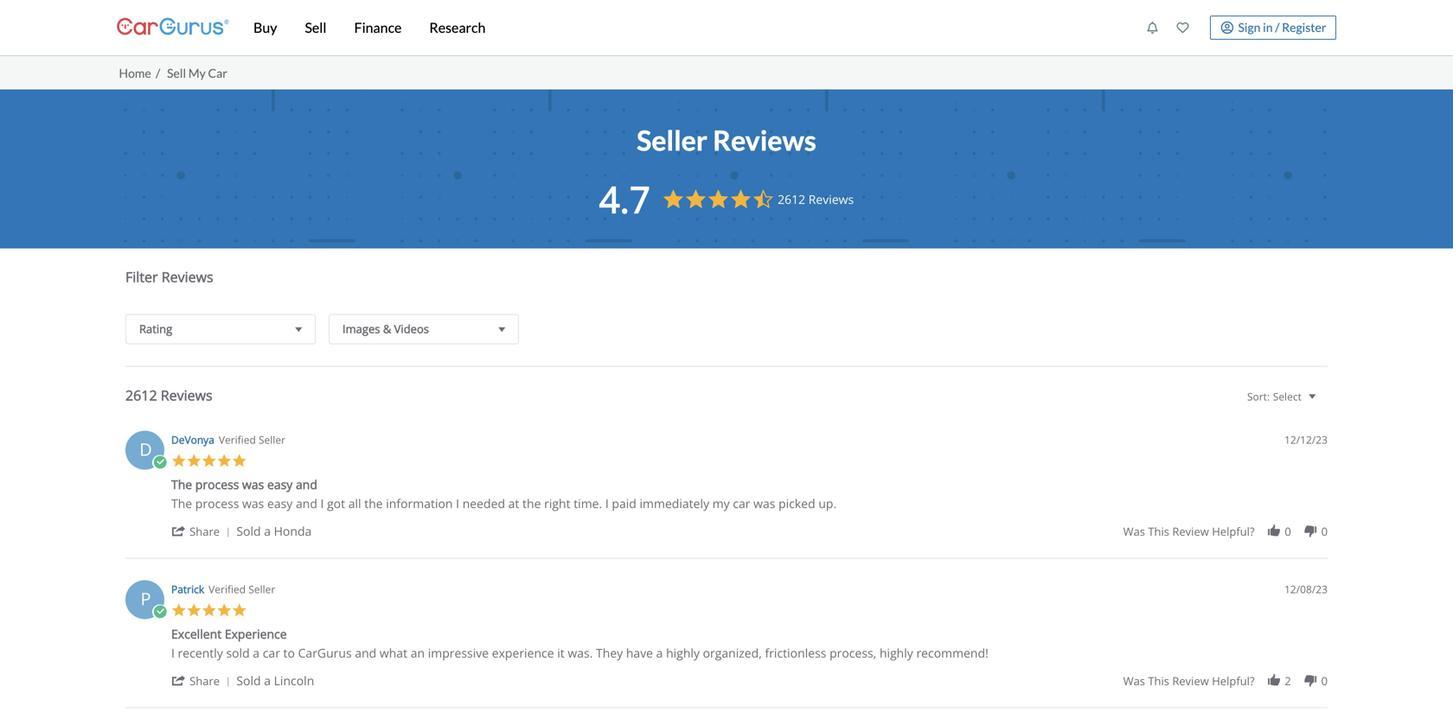 Task type: describe. For each thing, give the bounding box(es) containing it.
reviews inside heading
[[162, 268, 213, 286]]

star image down devonya
[[202, 454, 217, 469]]

sold
[[226, 645, 250, 662]]

&
[[383, 321, 391, 337]]

sign in / register
[[1238, 20, 1327, 34]]

i inside excellent experience i recently sold a car to cargurus and what an impressive experience it was. they have a highly organized, frictionless process, highly recommend!
[[171, 645, 175, 662]]

experience
[[492, 645, 554, 662]]

4.7 star rating element
[[599, 174, 650, 224]]

1 easy from the top
[[267, 477, 293, 493]]

review for p
[[1172, 674, 1209, 689]]

2
[[1285, 674, 1291, 689]]

2 the from the left
[[523, 496, 541, 512]]

this for p
[[1148, 674, 1170, 689]]

sort: select
[[1247, 390, 1302, 404]]

research
[[429, 19, 486, 36]]

recommend!
[[917, 645, 989, 662]]

2 highly from the left
[[880, 645, 913, 662]]

select
[[1273, 390, 1302, 404]]

was for d
[[1123, 524, 1145, 540]]

2 easy from the top
[[267, 496, 293, 512]]

right
[[544, 496, 571, 512]]

rating
[[139, 321, 172, 337]]

research button
[[416, 0, 499, 55]]

cargurus
[[298, 645, 352, 662]]

and for p
[[355, 645, 377, 662]]

down triangle image for images & videos
[[494, 321, 510, 338]]

home
[[119, 66, 151, 80]]

my
[[188, 66, 206, 80]]

helpful? for p
[[1212, 674, 1255, 689]]

open notifications image
[[1147, 22, 1159, 34]]

0 horizontal spatial sell
[[167, 66, 186, 80]]

images & videos
[[343, 321, 429, 337]]

seller reviews
[[637, 124, 816, 157]]

share image for d
[[171, 524, 186, 539]]

sold for d
[[236, 523, 261, 540]]

was this review helpful? for d
[[1123, 524, 1255, 540]]

patrick
[[171, 583, 204, 597]]

excellent experience i recently sold a car to cargurus and what an impressive experience it was. they have a highly organized, frictionless process, highly recommend!
[[171, 626, 989, 662]]

share button for d
[[171, 523, 236, 540]]

was this review helpful? for p
[[1123, 674, 1255, 689]]

filter
[[125, 268, 158, 286]]

12/08/23
[[1285, 583, 1328, 597]]

group for d
[[1123, 524, 1328, 540]]

videos
[[394, 321, 429, 337]]

what
[[380, 645, 408, 662]]

share button for p
[[171, 673, 236, 689]]

needed
[[463, 496, 505, 512]]

patrick verified seller
[[171, 583, 275, 597]]

they
[[596, 645, 623, 662]]

sold a lincoln
[[236, 673, 314, 689]]

4.7 main content
[[104, 90, 1350, 713]]

finance
[[354, 19, 402, 36]]

seller for p
[[248, 583, 275, 597]]

1 highly from the left
[[666, 645, 700, 662]]

an
[[411, 645, 425, 662]]

vote down review by patrick on  8 dec 2023 image
[[1303, 674, 1318, 689]]

d
[[139, 438, 152, 462]]

share for p
[[190, 674, 220, 689]]

images
[[343, 321, 380, 337]]

12/12/23
[[1285, 433, 1328, 447]]

up.
[[819, 496, 837, 512]]

impressive
[[428, 645, 489, 662]]

car
[[208, 66, 227, 80]]

4.7
[[599, 174, 650, 224]]

car inside excellent experience i recently sold a car to cargurus and what an impressive experience it was. they have a highly organized, frictionless process, highly recommend!
[[263, 645, 280, 662]]

0 vertical spatial seller
[[637, 124, 708, 157]]

Images & Videos Filter field
[[329, 314, 519, 345]]

0 horizontal spatial 2612
[[125, 386, 157, 405]]

in
[[1263, 20, 1273, 34]]

it
[[557, 645, 565, 662]]

register
[[1282, 20, 1327, 34]]

excellent
[[171, 626, 222, 643]]

saved cars image
[[1177, 22, 1189, 34]]

got
[[327, 496, 345, 512]]

a left lincoln
[[264, 673, 271, 689]]

share image for p
[[171, 674, 186, 689]]

recently
[[178, 645, 223, 662]]

sign in / register link
[[1210, 16, 1337, 40]]

share for d
[[190, 524, 220, 540]]

review date 12/08/23 element
[[1285, 583, 1328, 597]]

the process was easy and heading
[[171, 477, 317, 497]]



Task type: vqa. For each thing, say whether or not it's contained in the screenshot.
P's 0
yes



Task type: locate. For each thing, give the bounding box(es) containing it.
share button
[[171, 523, 236, 540], [171, 673, 236, 689]]

Rating Filter field
[[125, 314, 316, 345]]

2 the from the top
[[171, 496, 192, 512]]

car left to
[[263, 645, 280, 662]]

2 down triangle image from the left
[[494, 321, 510, 338]]

1 share button from the top
[[171, 523, 236, 540]]

sold a honda
[[236, 523, 312, 540]]

0 vertical spatial helpful?
[[1212, 524, 1255, 540]]

i
[[321, 496, 324, 512], [456, 496, 459, 512], [605, 496, 609, 512], [171, 645, 175, 662]]

down triangle image for rating
[[291, 321, 306, 338]]

2 circle checkmark image from the top
[[152, 605, 167, 620]]

sell inside sell popup button
[[305, 19, 327, 36]]

1 vertical spatial share button
[[171, 673, 236, 689]]

sold
[[236, 523, 261, 540], [236, 673, 261, 689]]

easy
[[267, 477, 293, 493], [267, 496, 293, 512]]

process
[[195, 477, 239, 493], [195, 496, 239, 512]]

1 horizontal spatial highly
[[880, 645, 913, 662]]

group for p
[[1123, 674, 1328, 689]]

share
[[190, 524, 220, 540], [190, 674, 220, 689]]

and inside excellent experience i recently sold a car to cargurus and what an impressive experience it was. they have a highly organized, frictionless process, highly recommend!
[[355, 645, 377, 662]]

0 vertical spatial 2612 reviews
[[778, 191, 854, 208]]

none field containing sort:
[[1240, 389, 1328, 419]]

sell right buy
[[305, 19, 327, 36]]

0
[[1285, 524, 1291, 540], [1321, 524, 1328, 540], [1321, 674, 1328, 689]]

car inside the process was easy and the process was easy and i got all the information i needed at the right time. i paid immediately my car was picked up.
[[733, 496, 750, 512]]

1 vertical spatial seller
[[259, 433, 285, 447]]

0 vertical spatial circle checkmark image
[[152, 455, 167, 471]]

1 horizontal spatial sell
[[305, 19, 327, 36]]

cargurus logo homepage link image
[[117, 3, 229, 52]]

review for d
[[1172, 524, 1209, 540]]

share image
[[171, 524, 186, 539], [171, 674, 186, 689]]

share image down recently
[[171, 674, 186, 689]]

1 review from the top
[[1172, 524, 1209, 540]]

circle checkmark image right d
[[152, 455, 167, 471]]

0 vertical spatial process
[[195, 477, 239, 493]]

verified for d
[[219, 433, 256, 447]]

0 horizontal spatial car
[[263, 645, 280, 662]]

the
[[171, 477, 192, 493], [171, 496, 192, 512]]

/ inside 'link'
[[1275, 20, 1280, 34]]

1 was from the top
[[1123, 524, 1145, 540]]

circle checkmark image for p
[[152, 605, 167, 620]]

vote up review by patrick on  8 dec 2023 image
[[1267, 674, 1282, 689]]

sign in / register menu
[[1138, 6, 1337, 49]]

1 process from the top
[[195, 477, 239, 493]]

tab panel inside 4.7 main content
[[117, 249, 1337, 713]]

0 vertical spatial the
[[171, 477, 192, 493]]

0 vertical spatial share
[[190, 524, 220, 540]]

0 horizontal spatial highly
[[666, 645, 700, 662]]

0 right vote up review by devonya on 12 dec 2023 icon
[[1285, 524, 1291, 540]]

2 helpful? from the top
[[1212, 674, 1255, 689]]

1 vertical spatial the
[[171, 496, 192, 512]]

1 vertical spatial 2612 reviews
[[125, 386, 213, 405]]

this for d
[[1148, 524, 1170, 540]]

star image
[[202, 454, 217, 469], [232, 454, 247, 469], [171, 603, 186, 619], [217, 603, 232, 619]]

sold for p
[[236, 673, 261, 689]]

2612 reviews
[[778, 191, 854, 208], [125, 386, 213, 405]]

star image
[[171, 454, 186, 469], [186, 454, 202, 469], [217, 454, 232, 469], [186, 603, 202, 619], [202, 603, 217, 619], [232, 603, 247, 619]]

immediately
[[640, 496, 709, 512]]

i left recently
[[171, 645, 175, 662]]

1 group from the top
[[1123, 524, 1328, 540]]

verified right "patrick"
[[209, 583, 246, 597]]

2 process from the top
[[195, 496, 239, 512]]

0 vertical spatial sold
[[236, 523, 261, 540]]

/ right in
[[1275, 20, 1280, 34]]

1 vertical spatial /
[[156, 66, 160, 80]]

sign in / register menu item
[[1198, 16, 1337, 40]]

a
[[264, 523, 271, 540], [253, 645, 260, 662], [656, 645, 663, 662], [264, 673, 271, 689]]

2 group from the top
[[1123, 674, 1328, 689]]

1 share image from the top
[[171, 524, 186, 539]]

0 right vote down review by patrick on  8 dec 2023 icon
[[1321, 674, 1328, 689]]

a left 'honda'
[[264, 523, 271, 540]]

finance button
[[340, 0, 416, 55]]

honda
[[274, 523, 312, 540]]

1 share from the top
[[190, 524, 220, 540]]

1 vertical spatial group
[[1123, 674, 1328, 689]]

0 vertical spatial 2612
[[778, 191, 806, 208]]

group
[[1123, 524, 1328, 540], [1123, 674, 1328, 689]]

sold right seperator icon on the bottom left
[[236, 523, 261, 540]]

p
[[141, 587, 151, 611]]

and for d
[[296, 496, 317, 512]]

0 vertical spatial review
[[1172, 524, 1209, 540]]

verified for p
[[209, 583, 246, 597]]

home / sell my car
[[119, 66, 227, 80]]

1 vertical spatial circle checkmark image
[[152, 605, 167, 620]]

1 down triangle image from the left
[[291, 321, 306, 338]]

all
[[348, 496, 361, 512]]

verified
[[219, 433, 256, 447], [209, 583, 246, 597]]

1 vertical spatial process
[[195, 496, 239, 512]]

frictionless
[[765, 645, 827, 662]]

2 vertical spatial seller
[[248, 583, 275, 597]]

was this review helpful? left vote up review by patrick on  8 dec 2023 image
[[1123, 674, 1255, 689]]

sign
[[1238, 20, 1261, 34]]

0 vertical spatial was this review helpful?
[[1123, 524, 1255, 540]]

down triangle image
[[291, 321, 306, 338], [494, 321, 510, 338]]

home link
[[119, 66, 151, 80]]

helpful? left vote up review by devonya on 12 dec 2023 icon
[[1212, 524, 1255, 540]]

a right the sold
[[253, 645, 260, 662]]

circle checkmark image for d
[[152, 455, 167, 471]]

0 vertical spatial was
[[1123, 524, 1145, 540]]

1 vertical spatial share
[[190, 674, 220, 689]]

0 horizontal spatial 2612 reviews
[[125, 386, 213, 405]]

highly right have
[[666, 645, 700, 662]]

tab panel containing d
[[117, 249, 1337, 713]]

0 vertical spatial share image
[[171, 524, 186, 539]]

highly right process,
[[880, 645, 913, 662]]

helpful? left vote up review by patrick on  8 dec 2023 image
[[1212, 674, 1255, 689]]

lincoln
[[274, 673, 314, 689]]

helpful? for d
[[1212, 524, 1255, 540]]

helpful?
[[1212, 524, 1255, 540], [1212, 674, 1255, 689]]

sold right seperator image
[[236, 673, 261, 689]]

0 horizontal spatial down triangle image
[[291, 321, 306, 338]]

1 vertical spatial easy
[[267, 496, 293, 512]]

i left paid at the left bottom of page
[[605, 496, 609, 512]]

1 helpful? from the top
[[1212, 524, 1255, 540]]

1 the from the top
[[171, 477, 192, 493]]

sell button
[[291, 0, 340, 55]]

1 horizontal spatial down triangle image
[[494, 321, 510, 338]]

1 vertical spatial helpful?
[[1212, 674, 1255, 689]]

sell
[[305, 19, 327, 36], [167, 66, 186, 80]]

share left seperator image
[[190, 674, 220, 689]]

share left seperator icon on the bottom left
[[190, 524, 220, 540]]

seperator image
[[223, 528, 233, 539]]

review date 12/12/23 element
[[1285, 433, 1328, 448]]

0 horizontal spatial /
[[156, 66, 160, 80]]

1 the from the left
[[364, 496, 383, 512]]

0 vertical spatial sell
[[305, 19, 327, 36]]

car right my at the bottom of the page
[[733, 496, 750, 512]]

was.
[[568, 645, 593, 662]]

sell left my
[[167, 66, 186, 80]]

0 for p
[[1321, 674, 1328, 689]]

2 review from the top
[[1172, 674, 1209, 689]]

was this review helpful?
[[1123, 524, 1255, 540], [1123, 674, 1255, 689]]

the
[[364, 496, 383, 512], [523, 496, 541, 512]]

filter reviews
[[125, 268, 213, 286]]

filter reviews heading
[[125, 268, 1328, 301]]

0 vertical spatial this
[[1148, 524, 1170, 540]]

menu bar
[[229, 0, 1138, 55]]

1 vertical spatial was
[[1123, 674, 1145, 689]]

1 horizontal spatial 2612 reviews
[[778, 191, 854, 208]]

0 vertical spatial car
[[733, 496, 750, 512]]

circle checkmark image right p
[[152, 605, 167, 620]]

time.
[[574, 496, 602, 512]]

devonya
[[171, 433, 214, 447]]

and left got
[[296, 496, 317, 512]]

seperator image
[[223, 678, 233, 688]]

2 share from the top
[[190, 674, 220, 689]]

2 was from the top
[[1123, 674, 1145, 689]]

1 vertical spatial review
[[1172, 674, 1209, 689]]

cargurus logo homepage link link
[[117, 3, 229, 52]]

1 horizontal spatial /
[[1275, 20, 1280, 34]]

None field
[[1240, 389, 1328, 419]]

vote up review by devonya on 12 dec 2023 image
[[1267, 524, 1282, 539]]

star image down patrick verified seller
[[217, 603, 232, 619]]

have
[[626, 645, 653, 662]]

0 vertical spatial /
[[1275, 20, 1280, 34]]

2 vertical spatial and
[[355, 645, 377, 662]]

i left got
[[321, 496, 324, 512]]

0 for d
[[1321, 524, 1328, 540]]

1 vertical spatial car
[[263, 645, 280, 662]]

1 vertical spatial and
[[296, 496, 317, 512]]

sort:
[[1247, 390, 1270, 404]]

1 vertical spatial sold
[[236, 673, 261, 689]]

devonya verified seller
[[171, 433, 285, 447]]

the process was easy and the process was easy and i got all the information i needed at the right time. i paid immediately my car was picked up.
[[171, 477, 837, 512]]

1 horizontal spatial car
[[733, 496, 750, 512]]

excellent experience heading
[[171, 626, 287, 646]]

1 sold from the top
[[236, 523, 261, 540]]

share button up "patrick"
[[171, 523, 236, 540]]

seller
[[637, 124, 708, 157], [259, 433, 285, 447], [248, 583, 275, 597]]

the right at
[[523, 496, 541, 512]]

menu bar containing buy
[[229, 0, 1138, 55]]

star image down devonya verified seller at left bottom
[[232, 454, 247, 469]]

to
[[283, 645, 295, 662]]

1 vertical spatial sell
[[167, 66, 186, 80]]

down triangle image inside the rating filter field
[[291, 321, 306, 338]]

0 vertical spatial verified
[[219, 433, 256, 447]]

star image down "patrick"
[[171, 603, 186, 619]]

0 vertical spatial share button
[[171, 523, 236, 540]]

1 this from the top
[[1148, 524, 1170, 540]]

2 this from the top
[[1148, 674, 1170, 689]]

organized,
[[703, 645, 762, 662]]

2 share button from the top
[[171, 673, 236, 689]]

1 was this review helpful? from the top
[[1123, 524, 1255, 540]]

1 vertical spatial share image
[[171, 674, 186, 689]]

user icon image
[[1221, 21, 1234, 34]]

information
[[386, 496, 453, 512]]

seller up the process was easy and heading
[[259, 433, 285, 447]]

down triangle image inside images & videos filter field
[[494, 321, 510, 338]]

process up seperator icon on the bottom left
[[195, 496, 239, 512]]

review
[[1172, 524, 1209, 540], [1172, 674, 1209, 689]]

and up 'honda'
[[296, 477, 317, 493]]

paid
[[612, 496, 637, 512]]

2 share image from the top
[[171, 674, 186, 689]]

this
[[1148, 524, 1170, 540], [1148, 674, 1170, 689]]

review left vote up review by devonya on 12 dec 2023 icon
[[1172, 524, 1209, 540]]

and
[[296, 477, 317, 493], [296, 496, 317, 512], [355, 645, 377, 662]]

was
[[1123, 524, 1145, 540], [1123, 674, 1145, 689]]

the right all
[[364, 496, 383, 512]]

0 vertical spatial group
[[1123, 524, 1328, 540]]

vote down review by devonya on 12 dec 2023 image
[[1303, 524, 1318, 539]]

experience
[[225, 626, 287, 643]]

2 sold from the top
[[236, 673, 261, 689]]

picked
[[779, 496, 816, 512]]

reviews
[[713, 124, 816, 157], [809, 191, 854, 208], [162, 268, 213, 286], [161, 386, 213, 405]]

0 vertical spatial easy
[[267, 477, 293, 493]]

process down devonya verified seller at left bottom
[[195, 477, 239, 493]]

1 vertical spatial was this review helpful?
[[1123, 674, 1255, 689]]

highly
[[666, 645, 700, 662], [880, 645, 913, 662]]

0 horizontal spatial the
[[364, 496, 383, 512]]

2612
[[778, 191, 806, 208], [125, 386, 157, 405]]

was for p
[[1123, 674, 1145, 689]]

my
[[713, 496, 730, 512]]

process,
[[830, 645, 877, 662]]

0 vertical spatial and
[[296, 477, 317, 493]]

i left the needed
[[456, 496, 459, 512]]

seller up 4.7
[[637, 124, 708, 157]]

at
[[508, 496, 519, 512]]

a right have
[[656, 645, 663, 662]]

seller for d
[[259, 433, 285, 447]]

0 right the vote down review by devonya on 12 dec 2023 image
[[1321, 524, 1328, 540]]

seller up experience at the left bottom
[[248, 583, 275, 597]]

/
[[1275, 20, 1280, 34], [156, 66, 160, 80]]

verified right devonya
[[219, 433, 256, 447]]

2 was this review helpful? from the top
[[1123, 674, 1255, 689]]

share button down recently
[[171, 673, 236, 689]]

circle checkmark image
[[152, 455, 167, 471], [152, 605, 167, 620]]

was this review helpful? left vote up review by devonya on 12 dec 2023 icon
[[1123, 524, 1255, 540]]

1 vertical spatial verified
[[209, 583, 246, 597]]

/ right home link
[[156, 66, 160, 80]]

buy button
[[240, 0, 291, 55]]

1 vertical spatial 2612
[[125, 386, 157, 405]]

share image left seperator icon on the bottom left
[[171, 524, 186, 539]]

1 circle checkmark image from the top
[[152, 455, 167, 471]]

1 horizontal spatial 2612
[[778, 191, 806, 208]]

was
[[242, 477, 264, 493], [242, 496, 264, 512], [754, 496, 776, 512]]

and left what
[[355, 645, 377, 662]]

tab panel
[[117, 249, 1337, 713]]

buy
[[253, 19, 277, 36]]

1 vertical spatial this
[[1148, 674, 1170, 689]]

1 horizontal spatial the
[[523, 496, 541, 512]]

car
[[733, 496, 750, 512], [263, 645, 280, 662]]

review left vote up review by patrick on  8 dec 2023 image
[[1172, 674, 1209, 689]]



